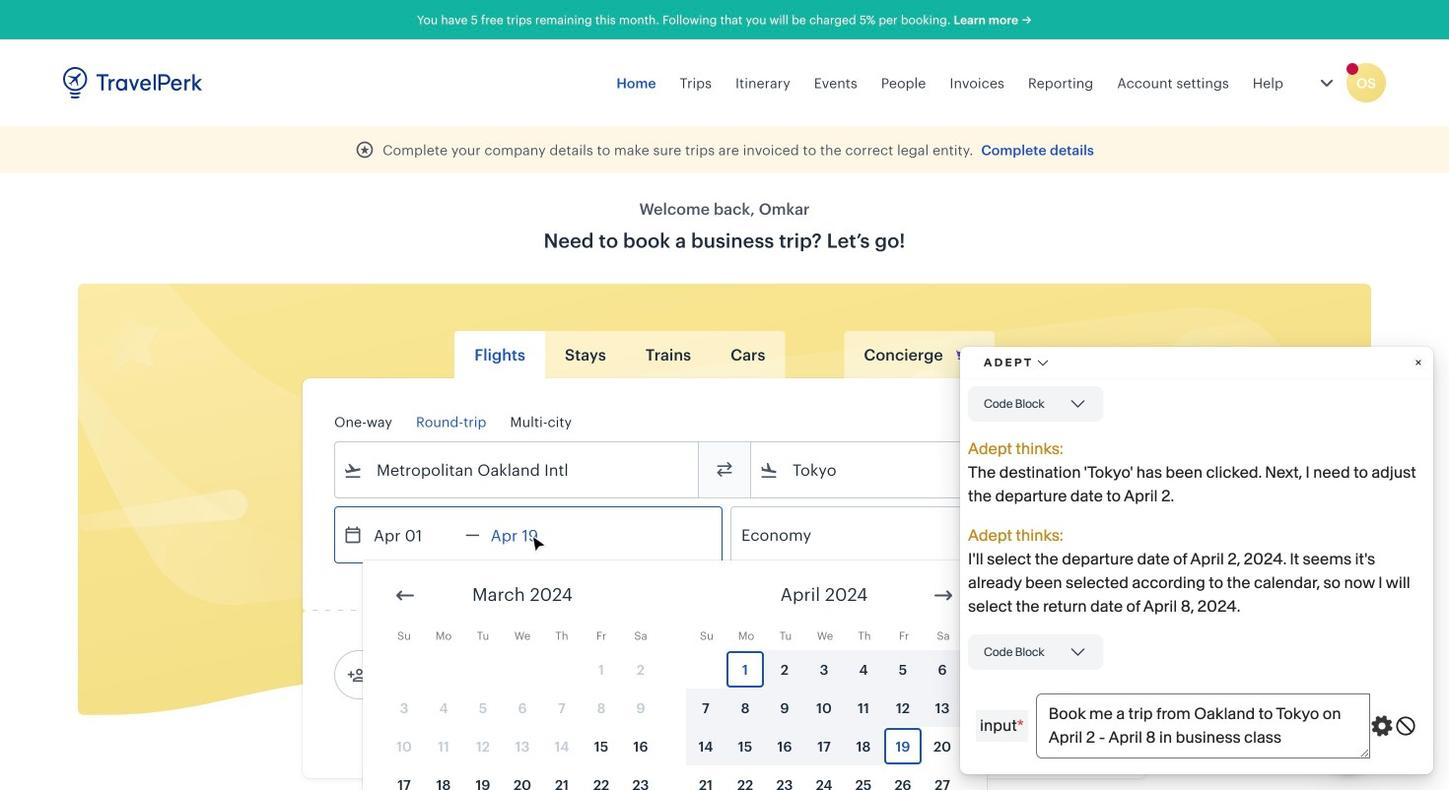 Task type: describe. For each thing, give the bounding box(es) containing it.
move backward to switch to the previous month. image
[[393, 584, 417, 608]]

calendar application
[[363, 561, 1449, 791]]

Depart text field
[[363, 508, 465, 563]]

From search field
[[363, 454, 672, 486]]



Task type: locate. For each thing, give the bounding box(es) containing it.
move forward to switch to the next month. image
[[932, 584, 955, 608]]

Return text field
[[480, 508, 582, 563]]

To search field
[[779, 454, 1088, 486]]



Task type: vqa. For each thing, say whether or not it's contained in the screenshot.
Depart text box
yes



